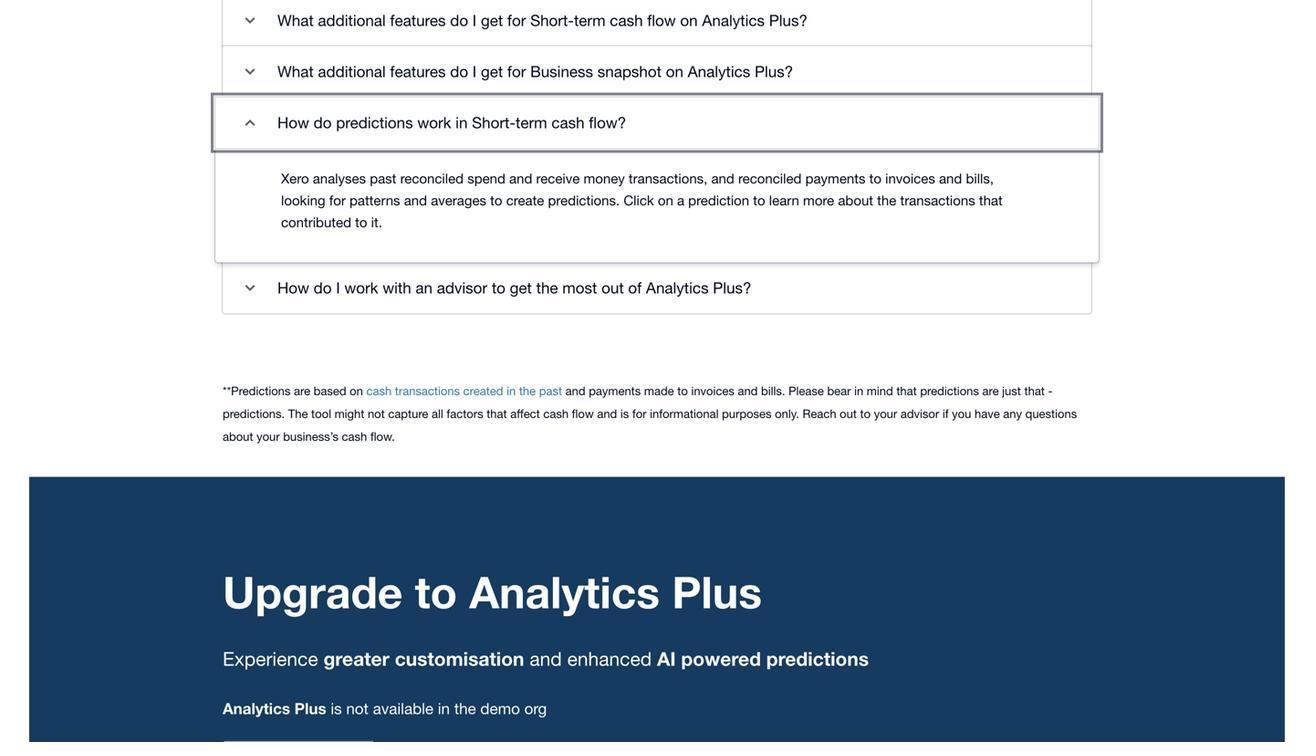 Task type: locate. For each thing, give the bounding box(es) containing it.
in
[[456, 114, 468, 132], [507, 384, 516, 398], [855, 384, 864, 398], [438, 700, 450, 718]]

i up what additional features do i get for business snapshot on analytics plus?
[[473, 12, 477, 29]]

invoices inside and payments made to invoices and bills. please bear in mind that predictions are just that - predictions. the tool might not capture all factors that affect cash flow and is for informational purposes only. reach out to your advisor if you have any questions about your business's cash flow.
[[692, 384, 735, 398]]

2 vertical spatial plus?
[[713, 279, 752, 297]]

reconciled
[[400, 170, 464, 186], [739, 170, 802, 186]]

predictions. down money
[[548, 192, 620, 208]]

0 vertical spatial invoices
[[886, 170, 936, 186]]

and up create
[[510, 170, 533, 186]]

0 vertical spatial out
[[602, 279, 624, 297]]

0 horizontal spatial are
[[294, 384, 310, 398]]

tool
[[311, 407, 331, 421]]

0 vertical spatial payments
[[806, 170, 866, 186]]

and inside experience greater customisation and enhanced ai powered predictions
[[530, 648, 562, 670]]

additional
[[318, 12, 386, 29], [318, 63, 386, 80]]

1 horizontal spatial payments
[[806, 170, 866, 186]]

1 horizontal spatial short-
[[531, 12, 574, 29]]

features
[[390, 12, 446, 29], [390, 63, 446, 80]]

demo
[[481, 700, 520, 718]]

on inside 'dropdown button'
[[681, 12, 698, 29]]

for up what additional features do i get for business snapshot on analytics plus?
[[508, 12, 526, 29]]

plus?
[[769, 12, 808, 29], [755, 63, 794, 80], [713, 279, 752, 297]]

and left made
[[566, 384, 586, 398]]

0 vertical spatial work
[[418, 114, 451, 132]]

2 features from the top
[[390, 63, 446, 80]]

prediction
[[689, 192, 750, 208]]

analytics inside 'dropdown button'
[[702, 12, 765, 29]]

is inside and payments made to invoices and bills. please bear in mind that predictions are just that - predictions. the tool might not capture all factors that affect cash flow and is for informational purposes only. reach out to your advisor if you have any questions about your business's cash flow.
[[621, 407, 629, 421]]

on inside xero analyses past reconciled spend and receive money transactions, and reconciled payments to invoices and bills, looking for patterns and averages to create predictions. click on a prediction to learn more about the transactions that contributed to it.
[[658, 192, 674, 208]]

transactions down bills, at the top of the page
[[901, 192, 976, 208]]

bills,
[[966, 170, 994, 186]]

greater
[[324, 647, 390, 670]]

any
[[1004, 407, 1023, 421]]

1 horizontal spatial are
[[983, 384, 999, 398]]

i
[[473, 12, 477, 29], [473, 63, 477, 80], [336, 279, 340, 297]]

past up patterns
[[370, 170, 397, 186]]

1 vertical spatial invoices
[[692, 384, 735, 398]]

1 vertical spatial i
[[473, 63, 477, 80]]

work
[[418, 114, 451, 132], [345, 279, 378, 297]]

for left business
[[508, 63, 526, 80]]

1 reconciled from the left
[[400, 170, 464, 186]]

that down created
[[487, 407, 507, 421]]

in inside dropdown button
[[456, 114, 468, 132]]

1 vertical spatial is
[[331, 700, 342, 718]]

1 additional from the top
[[318, 12, 386, 29]]

1 vertical spatial flow
[[572, 407, 594, 421]]

0 vertical spatial past
[[370, 170, 397, 186]]

short-
[[531, 12, 574, 29], [472, 114, 516, 132]]

0 horizontal spatial invoices
[[692, 384, 735, 398]]

2 what from the top
[[278, 63, 314, 80]]

0 vertical spatial not
[[368, 407, 385, 421]]

0 horizontal spatial reconciled
[[400, 170, 464, 186]]

1 are from the left
[[294, 384, 310, 398]]

in inside and payments made to invoices and bills. please bear in mind that predictions are just that - predictions. the tool might not capture all factors that affect cash flow and is for informational purposes only. reach out to your advisor if you have any questions about your business's cash flow.
[[855, 384, 864, 398]]

for down analyses in the left of the page
[[329, 192, 346, 208]]

out
[[602, 279, 624, 297], [840, 407, 857, 421]]

get left most on the left of page
[[510, 279, 532, 297]]

1 vertical spatial plus?
[[755, 63, 794, 80]]

and payments made to invoices and bills. please bear in mind that predictions are just that - predictions. the tool might not capture all factors that affect cash flow and is for informational purposes only. reach out to your advisor if you have any questions about your business's cash flow.
[[223, 384, 1078, 444]]

0 vertical spatial your
[[874, 407, 898, 421]]

the inside xero analyses past reconciled spend and receive money transactions, and reconciled payments to invoices and bills, looking for patterns and averages to create predictions. click on a prediction to learn more about the transactions that contributed to it.
[[878, 192, 897, 208]]

get inside 'dropdown button'
[[481, 12, 503, 29]]

payments up more
[[806, 170, 866, 186]]

1 vertical spatial work
[[345, 279, 378, 297]]

in right bear
[[855, 384, 864, 398]]

what
[[278, 12, 314, 29], [278, 63, 314, 80]]

0 horizontal spatial predictions
[[336, 114, 413, 132]]

additional for what additional features do i get for short-term cash flow on analytics plus?
[[318, 12, 386, 29]]

questions
[[1026, 407, 1078, 421]]

1 vertical spatial additional
[[318, 63, 386, 80]]

0 horizontal spatial about
[[223, 430, 253, 444]]

0 vertical spatial short-
[[531, 12, 574, 29]]

0 horizontal spatial is
[[331, 700, 342, 718]]

transactions inside xero analyses past reconciled spend and receive money transactions, and reconciled payments to invoices and bills, looking for patterns and averages to create predictions. click on a prediction to learn more about the transactions that contributed to it.
[[901, 192, 976, 208]]

what for what additional features do i get for short-term cash flow on analytics plus?
[[278, 12, 314, 29]]

cash left flow?
[[552, 114, 585, 132]]

1 what from the top
[[278, 12, 314, 29]]

on
[[681, 12, 698, 29], [666, 63, 684, 80], [658, 192, 674, 208], [350, 384, 363, 398]]

about inside and payments made to invoices and bills. please bear in mind that predictions are just that - predictions. the tool might not capture all factors that affect cash flow and is for informational purposes only. reach out to your advisor if you have any questions about your business's cash flow.
[[223, 430, 253, 444]]

you
[[952, 407, 972, 421]]

2 vertical spatial toggle image
[[232, 270, 268, 306]]

for inside 'dropdown button'
[[508, 12, 526, 29]]

1 how from the top
[[278, 114, 309, 132]]

all
[[432, 407, 444, 421]]

1 vertical spatial how
[[278, 279, 309, 297]]

not up flow.
[[368, 407, 385, 421]]

term inside 'dropdown button'
[[574, 12, 606, 29]]

and up prediction
[[712, 170, 735, 186]]

1 horizontal spatial transactions
[[901, 192, 976, 208]]

the
[[878, 192, 897, 208], [537, 279, 558, 297], [519, 384, 536, 398], [454, 700, 476, 718]]

1 vertical spatial predictions
[[921, 384, 980, 398]]

based
[[314, 384, 347, 398]]

upgrade
[[223, 566, 403, 618]]

toggle image inside the what additional features do i get for business snapshot on analytics plus? dropdown button
[[232, 54, 268, 90]]

features for business
[[390, 63, 446, 80]]

past up affect
[[539, 384, 562, 398]]

flow inside 'dropdown button'
[[648, 12, 676, 29]]

what additional features do i get for business snapshot on analytics plus? button
[[223, 46, 1092, 97]]

term down what additional features do i get for business snapshot on analytics plus?
[[516, 114, 547, 132]]

how down contributed
[[278, 279, 309, 297]]

the left demo at the left of the page
[[454, 700, 476, 718]]

0 horizontal spatial short-
[[472, 114, 516, 132]]

predictions inside the how do predictions work in short-term cash flow? dropdown button
[[336, 114, 413, 132]]

and up org
[[530, 648, 562, 670]]

about right more
[[839, 192, 874, 208]]

advisor left if
[[901, 407, 940, 421]]

ai
[[657, 647, 676, 670]]

0 vertical spatial plus?
[[769, 12, 808, 29]]

0 horizontal spatial past
[[370, 170, 397, 186]]

0 horizontal spatial payments
[[589, 384, 641, 398]]

1 vertical spatial predictions.
[[223, 407, 285, 421]]

informational
[[650, 407, 719, 421]]

what inside 'dropdown button'
[[278, 12, 314, 29]]

0 vertical spatial is
[[621, 407, 629, 421]]

toggle image for how do predictions work in short-term cash flow?
[[232, 105, 268, 141]]

0 vertical spatial flow
[[648, 12, 676, 29]]

i left with
[[336, 279, 340, 297]]

your
[[874, 407, 898, 421], [257, 430, 280, 444]]

1 horizontal spatial advisor
[[901, 407, 940, 421]]

term
[[574, 12, 606, 29], [516, 114, 547, 132]]

xero analyses past reconciled spend and receive money transactions, and reconciled payments to invoices and bills, looking for patterns and averages to create predictions. click on a prediction to learn more about the transactions that contributed to it.
[[281, 170, 1003, 230]]

transactions up "all"
[[395, 384, 460, 398]]

2 horizontal spatial predictions
[[921, 384, 980, 398]]

1 horizontal spatial reconciled
[[739, 170, 802, 186]]

2 vertical spatial predictions
[[767, 647, 869, 670]]

how do predictions work in short-term cash flow? button
[[215, 97, 1099, 149]]

1 horizontal spatial past
[[539, 384, 562, 398]]

your left business's
[[257, 430, 280, 444]]

0 horizontal spatial advisor
[[437, 279, 488, 297]]

short- up business
[[531, 12, 574, 29]]

on up might
[[350, 384, 363, 398]]

additional inside 'dropdown button'
[[318, 12, 386, 29]]

0 horizontal spatial work
[[345, 279, 378, 297]]

are inside and payments made to invoices and bills. please bear in mind that predictions are just that - predictions. the tool might not capture all factors that affect cash flow and is for informational purposes only. reach out to your advisor if you have any questions about your business's cash flow.
[[983, 384, 999, 398]]

and right patterns
[[404, 192, 427, 208]]

toggle image
[[232, 54, 268, 90], [232, 105, 268, 141], [232, 270, 268, 306]]

what for what additional features do i get for business snapshot on analytics plus?
[[278, 63, 314, 80]]

0 vertical spatial term
[[574, 12, 606, 29]]

0 vertical spatial additional
[[318, 12, 386, 29]]

snapshot
[[598, 63, 662, 80]]

invoices up informational
[[692, 384, 735, 398]]

2 additional from the top
[[318, 63, 386, 80]]

flow right affect
[[572, 407, 594, 421]]

0 vertical spatial how
[[278, 114, 309, 132]]

work up the "averages"
[[418, 114, 451, 132]]

for down made
[[633, 407, 647, 421]]

0 vertical spatial plus
[[672, 566, 762, 618]]

payments
[[806, 170, 866, 186], [589, 384, 641, 398]]

reconciled up 'learn'
[[739, 170, 802, 186]]

most
[[563, 279, 597, 297]]

and left bills, at the top of the page
[[940, 170, 963, 186]]

1 horizontal spatial flow
[[648, 12, 676, 29]]

predictions. down the **predictions
[[223, 407, 285, 421]]

are left just
[[983, 384, 999, 398]]

plus
[[672, 566, 762, 618], [295, 700, 327, 718]]

1 vertical spatial toggle image
[[232, 105, 268, 141]]

0 horizontal spatial flow
[[572, 407, 594, 421]]

do
[[450, 12, 468, 29], [450, 63, 468, 80], [314, 114, 332, 132], [314, 279, 332, 297]]

features inside what additional features do i get for short-term cash flow on analytics plus? 'dropdown button'
[[390, 12, 446, 29]]

cash up capture
[[367, 384, 392, 398]]

get for short-
[[481, 12, 503, 29]]

2 toggle image from the top
[[232, 105, 268, 141]]

invoices left bills, at the top of the page
[[886, 170, 936, 186]]

xero
[[281, 170, 309, 186]]

how do i work with an advisor to get the most out of analytics plus?
[[278, 279, 752, 297]]

contributed
[[281, 214, 351, 230]]

out left of
[[602, 279, 624, 297]]

how for how do predictions work in short-term cash flow?
[[278, 114, 309, 132]]

if
[[943, 407, 949, 421]]

i inside 'dropdown button'
[[473, 12, 477, 29]]

advisor
[[437, 279, 488, 297], [901, 407, 940, 421]]

experience greater customisation and enhanced ai powered predictions
[[223, 647, 869, 670]]

out down bear
[[840, 407, 857, 421]]

plus down experience
[[295, 700, 327, 718]]

-
[[1049, 384, 1053, 398]]

reconciled up the "averages"
[[400, 170, 464, 186]]

are up the
[[294, 384, 310, 398]]

the right more
[[878, 192, 897, 208]]

features inside the what additional features do i get for business snapshot on analytics plus? dropdown button
[[390, 63, 446, 80]]

0 vertical spatial features
[[390, 12, 446, 29]]

toggle image inside the how do predictions work in short-term cash flow? dropdown button
[[232, 105, 268, 141]]

in right available
[[438, 700, 450, 718]]

0 vertical spatial about
[[839, 192, 874, 208]]

not left available
[[346, 700, 369, 718]]

and
[[510, 170, 533, 186], [712, 170, 735, 186], [940, 170, 963, 186], [404, 192, 427, 208], [566, 384, 586, 398], [738, 384, 758, 398], [597, 407, 617, 421], [530, 648, 562, 670]]

0 vertical spatial what
[[278, 12, 314, 29]]

get
[[481, 12, 503, 29], [481, 63, 503, 80], [510, 279, 532, 297]]

predictions. inside and payments made to invoices and bills. please bear in mind that predictions are just that - predictions. the tool might not capture all factors that affect cash flow and is for informational purposes only. reach out to your advisor if you have any questions about your business's cash flow.
[[223, 407, 285, 421]]

1 horizontal spatial about
[[839, 192, 874, 208]]

1 horizontal spatial invoices
[[886, 170, 936, 186]]

on left a
[[658, 192, 674, 208]]

a
[[677, 192, 685, 208]]

1 vertical spatial get
[[481, 63, 503, 80]]

additional inside dropdown button
[[318, 63, 386, 80]]

transactions
[[901, 192, 976, 208], [395, 384, 460, 398]]

1 vertical spatial your
[[257, 430, 280, 444]]

1 vertical spatial about
[[223, 430, 253, 444]]

1 vertical spatial past
[[539, 384, 562, 398]]

in up spend
[[456, 114, 468, 132]]

is left informational
[[621, 407, 629, 421]]

is down greater
[[331, 700, 342, 718]]

and left informational
[[597, 407, 617, 421]]

term up business
[[574, 12, 606, 29]]

1 horizontal spatial plus
[[672, 566, 762, 618]]

flow up the what additional features do i get for business snapshot on analytics plus? dropdown button
[[648, 12, 676, 29]]

i up how do predictions work in short-term cash flow?
[[473, 63, 477, 80]]

about down the **predictions
[[223, 430, 253, 444]]

flow.
[[371, 430, 395, 444]]

on up the what additional features do i get for business snapshot on analytics plus? dropdown button
[[681, 12, 698, 29]]

0 vertical spatial transactions
[[901, 192, 976, 208]]

how
[[278, 114, 309, 132], [278, 279, 309, 297]]

i for short-
[[473, 12, 477, 29]]

money
[[584, 170, 625, 186]]

plus up powered
[[672, 566, 762, 618]]

1 horizontal spatial work
[[418, 114, 451, 132]]

0 horizontal spatial plus
[[295, 700, 327, 718]]

3 toggle image from the top
[[232, 270, 268, 306]]

that down bills, at the top of the page
[[980, 192, 1003, 208]]

past inside xero analyses past reconciled spend and receive money transactions, and reconciled payments to invoices and bills, looking for patterns and averages to create predictions. click on a prediction to learn more about the transactions that contributed to it.
[[370, 170, 397, 186]]

capture
[[388, 407, 429, 421]]

advisor inside and payments made to invoices and bills. please bear in mind that predictions are just that - predictions. the tool might not capture all factors that affect cash flow and is for informational purposes only. reach out to your advisor if you have any questions about your business's cash flow.
[[901, 407, 940, 421]]

get up how do predictions work in short-term cash flow?
[[481, 63, 503, 80]]

0 vertical spatial get
[[481, 12, 503, 29]]

invoices
[[886, 170, 936, 186], [692, 384, 735, 398]]

is
[[621, 407, 629, 421], [331, 700, 342, 718]]

2 how from the top
[[278, 279, 309, 297]]

0 horizontal spatial predictions.
[[223, 407, 285, 421]]

1 horizontal spatial your
[[874, 407, 898, 421]]

1 vertical spatial transactions
[[395, 384, 460, 398]]

2 vertical spatial get
[[510, 279, 532, 297]]

get up what additional features do i get for business snapshot on analytics plus?
[[481, 12, 503, 29]]

1 vertical spatial advisor
[[901, 407, 940, 421]]

the inside the "how do i work with an advisor to get the most out of analytics plus?" dropdown button
[[537, 279, 558, 297]]

for inside dropdown button
[[508, 63, 526, 80]]

your down mind
[[874, 407, 898, 421]]

cash transactions created in the past link
[[367, 384, 562, 398]]

0 horizontal spatial term
[[516, 114, 547, 132]]

plus? inside 'dropdown button'
[[769, 12, 808, 29]]

0 vertical spatial predictions.
[[548, 192, 620, 208]]

on inside dropdown button
[[666, 63, 684, 80]]

1 vertical spatial features
[[390, 63, 446, 80]]

1 horizontal spatial predictions.
[[548, 192, 620, 208]]

predictions. inside xero analyses past reconciled spend and receive money transactions, and reconciled payments to invoices and bills, looking for patterns and averages to create predictions. click on a prediction to learn more about the transactions that contributed to it.
[[548, 192, 620, 208]]

predictions.
[[548, 192, 620, 208], [223, 407, 285, 421]]

for inside and payments made to invoices and bills. please bear in mind that predictions are just that - predictions. the tool might not capture all factors that affect cash flow and is for informational purposes only. reach out to your advisor if you have any questions about your business's cash flow.
[[633, 407, 647, 421]]

0 vertical spatial predictions
[[336, 114, 413, 132]]

available
[[373, 700, 434, 718]]

flow
[[648, 12, 676, 29], [572, 407, 594, 421]]

cash up the snapshot
[[610, 12, 643, 29]]

0 vertical spatial toggle image
[[232, 54, 268, 90]]

short- up spend
[[472, 114, 516, 132]]

1 vertical spatial out
[[840, 407, 857, 421]]

cash inside dropdown button
[[552, 114, 585, 132]]

created
[[464, 384, 504, 398]]

receive
[[536, 170, 580, 186]]

1 features from the top
[[390, 12, 446, 29]]

do inside 'dropdown button'
[[450, 12, 468, 29]]

0 horizontal spatial out
[[602, 279, 624, 297]]

how do predictions work in short-term cash flow?
[[278, 114, 627, 132]]

the left most on the left of page
[[537, 279, 558, 297]]

on right the snapshot
[[666, 63, 684, 80]]

advisor right an
[[437, 279, 488, 297]]

0 vertical spatial advisor
[[437, 279, 488, 297]]

1 toggle image from the top
[[232, 54, 268, 90]]

1 horizontal spatial term
[[574, 12, 606, 29]]

payments inside xero analyses past reconciled spend and receive money transactions, and reconciled payments to invoices and bills, looking for patterns and averages to create predictions. click on a prediction to learn more about the transactions that contributed to it.
[[806, 170, 866, 186]]

toggle image inside the "how do i work with an advisor to get the most out of analytics plus?" dropdown button
[[232, 270, 268, 306]]

get for business
[[481, 63, 503, 80]]

1 horizontal spatial out
[[840, 407, 857, 421]]

how up xero
[[278, 114, 309, 132]]

cash
[[610, 12, 643, 29], [552, 114, 585, 132], [367, 384, 392, 398], [544, 407, 569, 421], [342, 430, 367, 444]]

analytics
[[702, 12, 765, 29], [688, 63, 751, 80], [646, 279, 709, 297], [470, 566, 660, 618], [223, 700, 290, 718]]

1 vertical spatial not
[[346, 700, 369, 718]]

patterns
[[350, 192, 400, 208]]

2 are from the left
[[983, 384, 999, 398]]

affect
[[511, 407, 540, 421]]

**predictions
[[223, 384, 291, 398]]

1 vertical spatial payments
[[589, 384, 641, 398]]

what inside dropdown button
[[278, 63, 314, 80]]

1 horizontal spatial is
[[621, 407, 629, 421]]

0 vertical spatial i
[[473, 12, 477, 29]]

1 vertical spatial what
[[278, 63, 314, 80]]

payments left made
[[589, 384, 641, 398]]

purposes
[[722, 407, 772, 421]]

work left with
[[345, 279, 378, 297]]

1 vertical spatial short-
[[472, 114, 516, 132]]

1 vertical spatial term
[[516, 114, 547, 132]]

1 vertical spatial plus
[[295, 700, 327, 718]]

more
[[803, 192, 835, 208]]

to
[[870, 170, 882, 186], [490, 192, 503, 208], [754, 192, 766, 208], [355, 214, 367, 230], [492, 279, 506, 297], [678, 384, 688, 398], [861, 407, 871, 421], [415, 566, 457, 618]]



Task type: vqa. For each thing, say whether or not it's contained in the screenshot.
work in the dropdown button
yes



Task type: describe. For each thing, give the bounding box(es) containing it.
upgrade to analytics plus
[[223, 566, 762, 618]]

cash down might
[[342, 430, 367, 444]]

just
[[1003, 384, 1022, 398]]

how for how do i work with an advisor to get the most out of analytics plus?
[[278, 279, 309, 297]]

invoices inside xero analyses past reconciled spend and receive money transactions, and reconciled payments to invoices and bills, looking for patterns and averages to create predictions. click on a prediction to learn more about the transactions that contributed to it.
[[886, 170, 936, 186]]

experience
[[223, 648, 318, 670]]

with
[[383, 279, 411, 297]]

out inside dropdown button
[[602, 279, 624, 297]]

enhanced
[[568, 648, 652, 670]]

in up affect
[[507, 384, 516, 398]]

work for in
[[418, 114, 451, 132]]

averages
[[431, 192, 487, 208]]

for inside xero analyses past reconciled spend and receive money transactions, and reconciled payments to invoices and bills, looking for patterns and averages to create predictions. click on a prediction to learn more about the transactions that contributed to it.
[[329, 192, 346, 208]]

of
[[629, 279, 642, 297]]

payments inside and payments made to invoices and bills. please bear in mind that predictions are just that - predictions. the tool might not capture all factors that affect cash flow and is for informational purposes only. reach out to your advisor if you have any questions about your business's cash flow.
[[589, 384, 641, 398]]

mind
[[867, 384, 894, 398]]

analyses
[[313, 170, 366, 186]]

and up purposes
[[738, 384, 758, 398]]

analytics plus is not available in the demo org
[[223, 700, 547, 718]]

flow?
[[589, 114, 627, 132]]

what additional features do i get for short-term cash flow on analytics plus?
[[278, 12, 808, 29]]

the inside analytics plus is not available in the demo org
[[454, 700, 476, 718]]

business's
[[283, 430, 339, 444]]

spend
[[468, 170, 506, 186]]

learn
[[770, 192, 800, 208]]

business
[[531, 63, 594, 80]]

that right mind
[[897, 384, 917, 398]]

not inside and payments made to invoices and bills. please bear in mind that predictions are just that - predictions. the tool might not capture all factors that affect cash flow and is for informational purposes only. reach out to your advisor if you have any questions about your business's cash flow.
[[368, 407, 385, 421]]

click
[[624, 192, 654, 208]]

about inside xero analyses past reconciled spend and receive money transactions, and reconciled payments to invoices and bills, looking for patterns and averages to create predictions. click on a prediction to learn more about the transactions that contributed to it.
[[839, 192, 874, 208]]

bear
[[828, 384, 851, 398]]

transactions,
[[629, 170, 708, 186]]

cash right affect
[[544, 407, 569, 421]]

an
[[416, 279, 433, 297]]

term inside dropdown button
[[516, 114, 547, 132]]

powered
[[682, 647, 761, 670]]

to inside dropdown button
[[492, 279, 506, 297]]

toggle image for how do i work with an advisor to get the most out of analytics plus?
[[232, 270, 268, 306]]

2 vertical spatial i
[[336, 279, 340, 297]]

advisor inside dropdown button
[[437, 279, 488, 297]]

customisation
[[395, 647, 525, 670]]

factors
[[447, 407, 484, 421]]

only.
[[775, 407, 800, 421]]

the
[[288, 407, 308, 421]]

made
[[644, 384, 674, 398]]

2 reconciled from the left
[[739, 170, 802, 186]]

that left - at bottom
[[1025, 384, 1045, 398]]

please
[[789, 384, 824, 398]]

that inside xero analyses past reconciled spend and receive money transactions, and reconciled payments to invoices and bills, looking for patterns and averages to create predictions. click on a prediction to learn more about the transactions that contributed to it.
[[980, 192, 1003, 208]]

short- inside dropdown button
[[472, 114, 516, 132]]

the up affect
[[519, 384, 536, 398]]

i for business
[[473, 63, 477, 80]]

it.
[[371, 214, 382, 230]]

0 horizontal spatial your
[[257, 430, 280, 444]]

0 horizontal spatial transactions
[[395, 384, 460, 398]]

what additional features do i get for business snapshot on analytics plus?
[[278, 63, 794, 80]]

toggle image for what additional features do i get for business snapshot on analytics plus?
[[232, 54, 268, 90]]

cash inside 'dropdown button'
[[610, 12, 643, 29]]

additional for what additional features do i get for business snapshot on analytics plus?
[[318, 63, 386, 80]]

in inside analytics plus is not available in the demo org
[[438, 700, 450, 718]]

work for with
[[345, 279, 378, 297]]

create
[[506, 192, 545, 208]]

short- inside 'dropdown button'
[[531, 12, 574, 29]]

toggle image
[[232, 2, 268, 39]]

might
[[335, 407, 365, 421]]

reach
[[803, 407, 837, 421]]

how do i work with an advisor to get the most out of analytics plus? button
[[223, 263, 1092, 314]]

is inside analytics plus is not available in the demo org
[[331, 700, 342, 718]]

**predictions are based on cash transactions created in the past
[[223, 384, 562, 398]]

features for short-
[[390, 12, 446, 29]]

flow inside and payments made to invoices and bills. please bear in mind that predictions are just that - predictions. the tool might not capture all factors that affect cash flow and is for informational purposes only. reach out to your advisor if you have any questions about your business's cash flow.
[[572, 407, 594, 421]]

what additional features do i get for short-term cash flow on analytics plus? button
[[223, 0, 1092, 46]]

looking
[[281, 192, 326, 208]]

out inside and payments made to invoices and bills. please bear in mind that predictions are just that - predictions. the tool might not capture all factors that affect cash flow and is for informational purposes only. reach out to your advisor if you have any questions about your business's cash flow.
[[840, 407, 857, 421]]

1 horizontal spatial predictions
[[767, 647, 869, 670]]

not inside analytics plus is not available in the demo org
[[346, 700, 369, 718]]

bills.
[[761, 384, 786, 398]]

have
[[975, 407, 1000, 421]]

org
[[525, 700, 547, 718]]

predictions inside and payments made to invoices and bills. please bear in mind that predictions are just that - predictions. the tool might not capture all factors that affect cash flow and is for informational purposes only. reach out to your advisor if you have any questions about your business's cash flow.
[[921, 384, 980, 398]]



